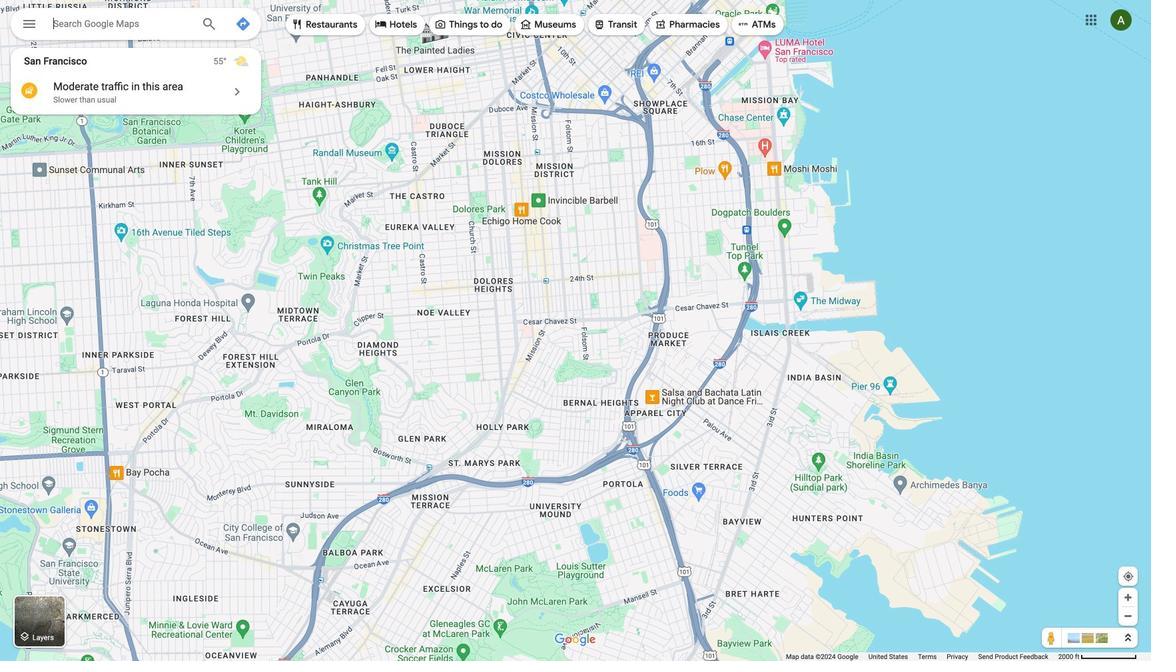 Task type: vqa. For each thing, say whether or not it's contained in the screenshot.
44
no



Task type: describe. For each thing, give the bounding box(es) containing it.
san francisco region
[[11, 48, 261, 115]]

Search Google Maps field
[[11, 8, 261, 44]]

zoom out image
[[1124, 612, 1134, 622]]

show street view coverage image
[[1043, 629, 1063, 649]]

none search field inside google maps "element"
[[11, 8, 261, 44]]

none field inside search google maps field
[[53, 15, 191, 31]]

partly cloudy image
[[233, 53, 249, 69]]

show your location image
[[1123, 571, 1135, 583]]

google account: augustus odena  
(augustus@adept.ai) image
[[1111, 9, 1133, 31]]



Task type: locate. For each thing, give the bounding box(es) containing it.
zoom in image
[[1124, 593, 1134, 603]]

None field
[[53, 15, 191, 31]]

google maps element
[[0, 0, 1152, 662]]

san francisco weather group
[[214, 48, 261, 75]]

None search field
[[11, 8, 261, 44]]



